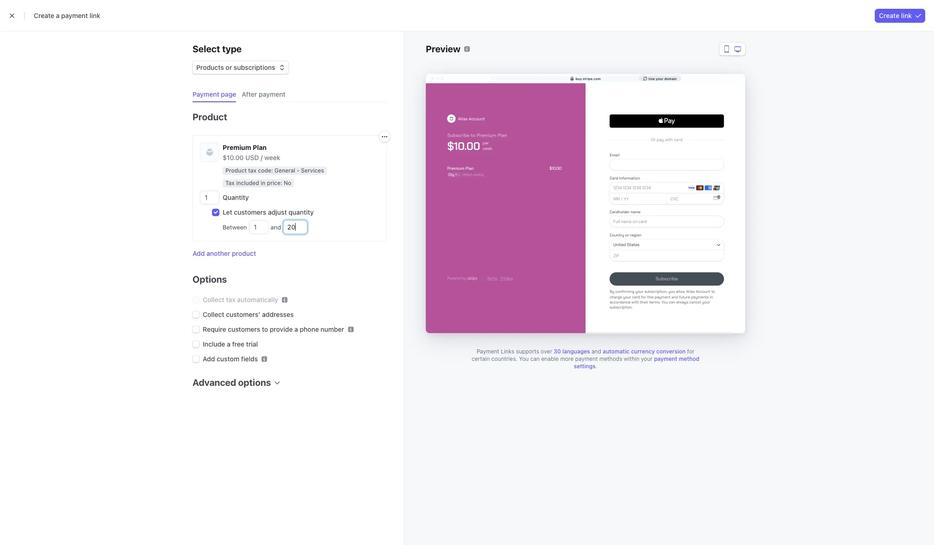 Task type: describe. For each thing, give the bounding box(es) containing it.
or
[[226, 63, 232, 71]]

over
[[541, 348, 553, 355]]

free
[[232, 341, 245, 348]]

Quantity number field
[[201, 191, 219, 204]]

payment inside button
[[259, 90, 286, 98]]

within
[[624, 356, 640, 363]]

let
[[223, 208, 232, 216]]

tax
[[226, 180, 235, 187]]

create for create a payment link
[[34, 12, 54, 19]]

price:
[[267, 180, 282, 187]]

payment inside the for certain countries. you can enable more payment methods within your
[[576, 356, 598, 363]]

create for create link
[[880, 12, 900, 19]]

payment method settings link
[[574, 356, 700, 370]]

code:
[[258, 167, 273, 174]]

collect for collect customers' addresses
[[203, 311, 225, 319]]

payment method settings
[[574, 356, 700, 370]]

payment page tab panel
[[185, 102, 391, 403]]

provide
[[270, 326, 293, 334]]

product tax code: general - services
[[226, 167, 324, 174]]

product for product tax code: general - services
[[226, 167, 247, 174]]

methods
[[600, 356, 623, 363]]

automatically
[[237, 296, 279, 304]]

tax included in price: no
[[226, 180, 292, 187]]

payment link settings tab list
[[189, 87, 387, 102]]

no
[[284, 180, 292, 187]]

domain
[[665, 77, 677, 80]]

addresses
[[262, 311, 294, 319]]

enable
[[542, 356, 559, 363]]

customers'
[[226, 311, 261, 319]]

quantity
[[289, 208, 314, 216]]

currency
[[632, 348, 655, 355]]

usd
[[246, 154, 259, 162]]

languages
[[563, 348, 591, 355]]

use
[[649, 77, 656, 80]]

between
[[223, 224, 249, 231]]

premium
[[223, 144, 251, 151]]

custom
[[217, 355, 240, 363]]

add for add another product
[[193, 250, 205, 258]]

type
[[222, 44, 242, 54]]

settings
[[574, 363, 596, 370]]

tax for collect
[[226, 296, 236, 304]]

options
[[238, 378, 271, 388]]

products or subscriptions button
[[193, 59, 288, 74]]

$10.00
[[223, 154, 244, 162]]

require customers to provide a phone number
[[203, 326, 345, 334]]

your inside button
[[656, 77, 664, 80]]

general
[[275, 167, 296, 174]]

advanced options
[[193, 378, 271, 388]]

another
[[207, 250, 230, 258]]

options
[[193, 274, 227, 285]]

trial
[[246, 341, 258, 348]]

Minimum adjustable quantity number field
[[250, 221, 268, 234]]

use your domain
[[649, 77, 677, 80]]

certain
[[472, 356, 490, 363]]

services
[[301, 167, 324, 174]]

conversion
[[657, 348, 686, 355]]

select
[[193, 44, 220, 54]]

after
[[242, 90, 257, 98]]

links
[[501, 348, 515, 355]]

select type
[[193, 44, 242, 54]]

products or subscriptions
[[196, 63, 275, 71]]

include a free trial
[[203, 341, 258, 348]]

premium plan $10.00 usd / week
[[223, 144, 281, 162]]

payment page
[[193, 90, 236, 98]]

to
[[262, 326, 268, 334]]

after payment
[[242, 90, 286, 98]]

use your domain button
[[639, 76, 682, 81]]

30
[[554, 348, 561, 355]]

1 vertical spatial a
[[295, 326, 298, 334]]

preview
[[426, 44, 461, 54]]

customers for require
[[228, 326, 260, 334]]

more
[[561, 356, 574, 363]]

countries.
[[492, 356, 518, 363]]

let customers adjust quantity
[[223, 208, 314, 216]]

for
[[688, 348, 695, 355]]



Task type: locate. For each thing, give the bounding box(es) containing it.
create link
[[880, 12, 913, 19]]

0 vertical spatial customers
[[234, 208, 267, 216]]

subscriptions
[[234, 63, 275, 71]]

your down the automatic currency conversion link
[[642, 356, 653, 363]]

1 horizontal spatial create
[[880, 12, 900, 19]]

1 create from the left
[[34, 12, 54, 19]]

create inside the create link button
[[880, 12, 900, 19]]

1 vertical spatial and
[[592, 348, 602, 355]]

0 vertical spatial collect
[[203, 296, 225, 304]]

add inside button
[[193, 250, 205, 258]]

plan
[[253, 144, 267, 151]]

products
[[196, 63, 224, 71]]

a
[[56, 12, 60, 19], [295, 326, 298, 334], [227, 341, 231, 348]]

1 link from the left
[[90, 12, 100, 19]]

0 horizontal spatial your
[[642, 356, 653, 363]]

collect tax automatically
[[203, 296, 279, 304]]

advanced options button
[[189, 372, 280, 390]]

adjust
[[268, 208, 287, 216]]

collect for collect tax automatically
[[203, 296, 225, 304]]

0 horizontal spatial a
[[56, 12, 60, 19]]

1 vertical spatial product
[[226, 167, 247, 174]]

product down "payment page" button
[[193, 112, 227, 122]]

0 vertical spatial product
[[193, 112, 227, 122]]

product down $10.00
[[226, 167, 247, 174]]

can
[[531, 356, 540, 363]]

create
[[34, 12, 54, 19], [880, 12, 900, 19]]

add custom fields
[[203, 355, 258, 363]]

2 horizontal spatial a
[[295, 326, 298, 334]]

.
[[596, 363, 598, 370]]

collect down options
[[203, 296, 225, 304]]

automatic currency conversion link
[[603, 348, 686, 355]]

0 vertical spatial add
[[193, 250, 205, 258]]

a for create a payment link
[[56, 12, 60, 19]]

supports
[[516, 348, 540, 355]]

page
[[221, 90, 236, 98]]

add another product button
[[193, 249, 256, 259]]

buy.stripe.com
[[576, 77, 601, 80]]

0 vertical spatial your
[[656, 77, 664, 80]]

2 collect from the top
[[203, 311, 225, 319]]

customers
[[234, 208, 267, 216], [228, 326, 260, 334]]

1 vertical spatial customers
[[228, 326, 260, 334]]

2 create from the left
[[880, 12, 900, 19]]

link inside button
[[902, 12, 913, 19]]

1 horizontal spatial your
[[656, 77, 664, 80]]

payment page button
[[189, 87, 242, 102]]

and up the .
[[592, 348, 602, 355]]

after payment button
[[238, 87, 291, 102]]

0 vertical spatial payment
[[193, 90, 219, 98]]

0 horizontal spatial payment
[[193, 90, 219, 98]]

tax
[[248, 167, 257, 174], [226, 296, 236, 304]]

svg image
[[382, 134, 388, 140]]

and
[[269, 224, 283, 231], [592, 348, 602, 355]]

phone
[[300, 326, 319, 334]]

payment inside button
[[193, 90, 219, 98]]

payment up certain
[[477, 348, 500, 355]]

included
[[236, 180, 259, 187]]

tax up the customers'
[[226, 296, 236, 304]]

1 horizontal spatial payment
[[477, 348, 500, 355]]

1 collect from the top
[[203, 296, 225, 304]]

payment
[[193, 90, 219, 98], [477, 348, 500, 355]]

payment links supports over 30 languages and automatic currency conversion
[[477, 348, 686, 355]]

product for product
[[193, 112, 227, 122]]

0 horizontal spatial create
[[34, 12, 54, 19]]

0 horizontal spatial tax
[[226, 296, 236, 304]]

payment for payment links supports over 30 languages and automatic currency conversion
[[477, 348, 500, 355]]

30 languages link
[[554, 348, 591, 355]]

week
[[265, 154, 281, 162]]

add another product
[[193, 250, 256, 258]]

0 horizontal spatial and
[[269, 224, 283, 231]]

add left another
[[193, 250, 205, 258]]

you
[[520, 356, 529, 363]]

Maximum adjustable quantity number field
[[284, 221, 307, 234]]

0 vertical spatial a
[[56, 12, 60, 19]]

number
[[321, 326, 345, 334]]

and inside payment page tab panel
[[269, 224, 283, 231]]

0 vertical spatial tax
[[248, 167, 257, 174]]

payment
[[61, 12, 88, 19], [259, 90, 286, 98], [576, 356, 598, 363], [655, 356, 678, 363]]

add
[[193, 250, 205, 258], [203, 355, 215, 363]]

1 vertical spatial add
[[203, 355, 215, 363]]

2 link from the left
[[902, 12, 913, 19]]

collect customers' addresses
[[203, 311, 294, 319]]

advanced
[[193, 378, 236, 388]]

payment left page
[[193, 90, 219, 98]]

collect
[[203, 296, 225, 304], [203, 311, 225, 319]]

2 vertical spatial a
[[227, 341, 231, 348]]

0 vertical spatial and
[[269, 224, 283, 231]]

create a payment link
[[34, 12, 100, 19]]

create link button
[[876, 9, 926, 22]]

-
[[297, 167, 300, 174]]

in
[[261, 180, 266, 187]]

1 vertical spatial collect
[[203, 311, 225, 319]]

for certain countries. you can enable more payment methods within your
[[472, 348, 695, 363]]

payment inside payment method settings
[[655, 356, 678, 363]]

tax down usd
[[248, 167, 257, 174]]

1 vertical spatial payment
[[477, 348, 500, 355]]

collect up require
[[203, 311, 225, 319]]

1 vertical spatial tax
[[226, 296, 236, 304]]

method
[[680, 356, 700, 363]]

product
[[232, 250, 256, 258]]

0 horizontal spatial link
[[90, 12, 100, 19]]

link
[[90, 12, 100, 19], [902, 12, 913, 19]]

customers down the customers'
[[228, 326, 260, 334]]

1 horizontal spatial a
[[227, 341, 231, 348]]

your inside the for certain countries. you can enable more payment methods within your
[[642, 356, 653, 363]]

add for add custom fields
[[203, 355, 215, 363]]

a for include a free trial
[[227, 341, 231, 348]]

1 horizontal spatial link
[[902, 12, 913, 19]]

and down adjust
[[269, 224, 283, 231]]

1 vertical spatial your
[[642, 356, 653, 363]]

1 horizontal spatial and
[[592, 348, 602, 355]]

1 horizontal spatial tax
[[248, 167, 257, 174]]

customers for let
[[234, 208, 267, 216]]

quantity
[[223, 194, 249, 202]]

add down include
[[203, 355, 215, 363]]

your right use
[[656, 77, 664, 80]]

payment for payment page
[[193, 90, 219, 98]]

tax for product
[[248, 167, 257, 174]]

/
[[261, 154, 263, 162]]

fields
[[241, 355, 258, 363]]

include
[[203, 341, 225, 348]]

your
[[656, 77, 664, 80], [642, 356, 653, 363]]

require
[[203, 326, 226, 334]]

customers up minimum adjustable quantity number field
[[234, 208, 267, 216]]

automatic
[[603, 348, 630, 355]]



Task type: vqa. For each thing, say whether or not it's contained in the screenshot.
'Test' within Test clocks link
no



